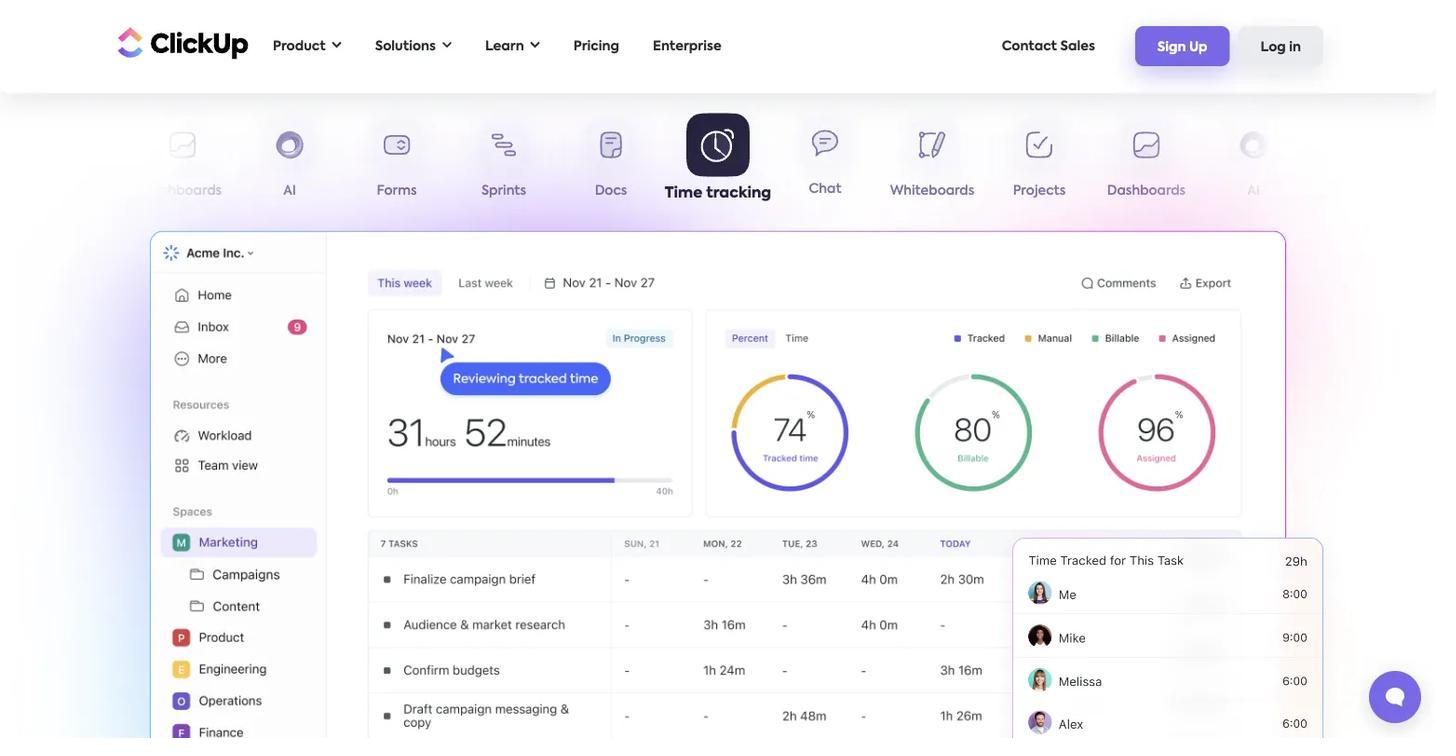Task type: describe. For each thing, give the bounding box(es) containing it.
2 projects from the left
[[1014, 185, 1066, 198]]

whiteboards button
[[879, 119, 986, 205]]

time tracking button
[[665, 113, 772, 205]]

whiteboards
[[891, 185, 975, 198]]

sign
[[1158, 41, 1187, 54]]

1 ai button from the left
[[236, 119, 343, 205]]

1 forms button from the left
[[343, 119, 451, 205]]

sprints button
[[451, 119, 558, 205]]

2 projects button from the left
[[986, 119, 1094, 205]]

contact sales
[[1002, 40, 1096, 53]]

contact sales link
[[993, 27, 1105, 65]]

2 forms from the left
[[1341, 185, 1381, 198]]

time tracking
[[665, 185, 772, 200]]

chat
[[809, 184, 842, 197]]

contact
[[1002, 40, 1058, 53]]

enterprise link
[[644, 27, 731, 65]]

clickup image
[[113, 25, 249, 60]]

solutions
[[375, 40, 436, 53]]

enterprise
[[653, 40, 722, 53]]

1 projects from the left
[[49, 185, 102, 198]]

docs button
[[558, 119, 665, 205]]

1 dashboards button from the left
[[129, 119, 236, 205]]

1 projects button from the left
[[22, 119, 129, 205]]

log in link
[[1239, 26, 1324, 66]]



Task type: vqa. For each thing, say whether or not it's contained in the screenshot.
ENTERPRISE
yes



Task type: locate. For each thing, give the bounding box(es) containing it.
pricing link
[[564, 27, 629, 65]]

ai
[[283, 185, 296, 198], [1248, 185, 1261, 198]]

0 horizontal spatial dashboards button
[[129, 119, 236, 205]]

1 horizontal spatial projects button
[[986, 119, 1094, 205]]

0 horizontal spatial projects button
[[22, 119, 129, 205]]

1 horizontal spatial forms
[[1341, 185, 1381, 198]]

0 horizontal spatial projects
[[49, 185, 102, 198]]

1 horizontal spatial projects
[[1014, 185, 1066, 198]]

1 forms from the left
[[377, 185, 417, 198]]

1 horizontal spatial ai
[[1248, 185, 1261, 198]]

0 horizontal spatial dashboards
[[143, 185, 222, 198]]

1 horizontal spatial ai button
[[1201, 119, 1308, 205]]

product button
[[264, 27, 351, 65]]

projects button
[[22, 119, 129, 205], [986, 119, 1094, 205]]

learn button
[[476, 27, 550, 65]]

0 horizontal spatial forms
[[377, 185, 417, 198]]

dashboards button
[[129, 119, 236, 205], [1094, 119, 1201, 205]]

ai for 2nd ai button from the left
[[1248, 185, 1261, 198]]

dashboards for second dashboards button from the right
[[143, 185, 222, 198]]

forms button
[[343, 119, 451, 205], [1308, 119, 1415, 205]]

0 horizontal spatial ai
[[283, 185, 296, 198]]

2 forms button from the left
[[1308, 119, 1415, 205]]

forms
[[377, 185, 417, 198], [1341, 185, 1381, 198]]

ai for 2nd ai button from right
[[283, 185, 296, 198]]

sales
[[1061, 40, 1096, 53]]

dashboards for first dashboards button from the right
[[1108, 185, 1186, 198]]

tracking
[[707, 185, 772, 200]]

0 horizontal spatial ai button
[[236, 119, 343, 205]]

projects
[[49, 185, 102, 198], [1014, 185, 1066, 198]]

up
[[1190, 41, 1208, 54]]

time tracking image
[[150, 231, 1287, 738], [951, 517, 1348, 738]]

in
[[1290, 41, 1302, 54]]

pricing
[[574, 40, 620, 53]]

docs
[[595, 185, 627, 198]]

sign up
[[1158, 41, 1208, 54]]

2 dashboards from the left
[[1108, 185, 1186, 198]]

0 horizontal spatial forms button
[[343, 119, 451, 205]]

1 horizontal spatial dashboards button
[[1094, 119, 1201, 205]]

learn
[[486, 40, 524, 53]]

product
[[273, 40, 326, 53]]

sprints
[[482, 185, 527, 198]]

ai button
[[236, 119, 343, 205], [1201, 119, 1308, 205]]

dashboards
[[143, 185, 222, 198], [1108, 185, 1186, 198]]

2 ai button from the left
[[1201, 119, 1308, 205]]

log in
[[1261, 41, 1302, 54]]

sign up button
[[1136, 26, 1231, 66]]

1 horizontal spatial forms button
[[1308, 119, 1415, 205]]

log
[[1261, 41, 1287, 54]]

time
[[665, 185, 703, 200]]

2 ai from the left
[[1248, 185, 1261, 198]]

1 ai from the left
[[283, 185, 296, 198]]

solutions button
[[366, 27, 461, 65]]

1 dashboards from the left
[[143, 185, 222, 198]]

1 horizontal spatial dashboards
[[1108, 185, 1186, 198]]

2 dashboards button from the left
[[1094, 119, 1201, 205]]

chat button
[[772, 119, 879, 205]]



